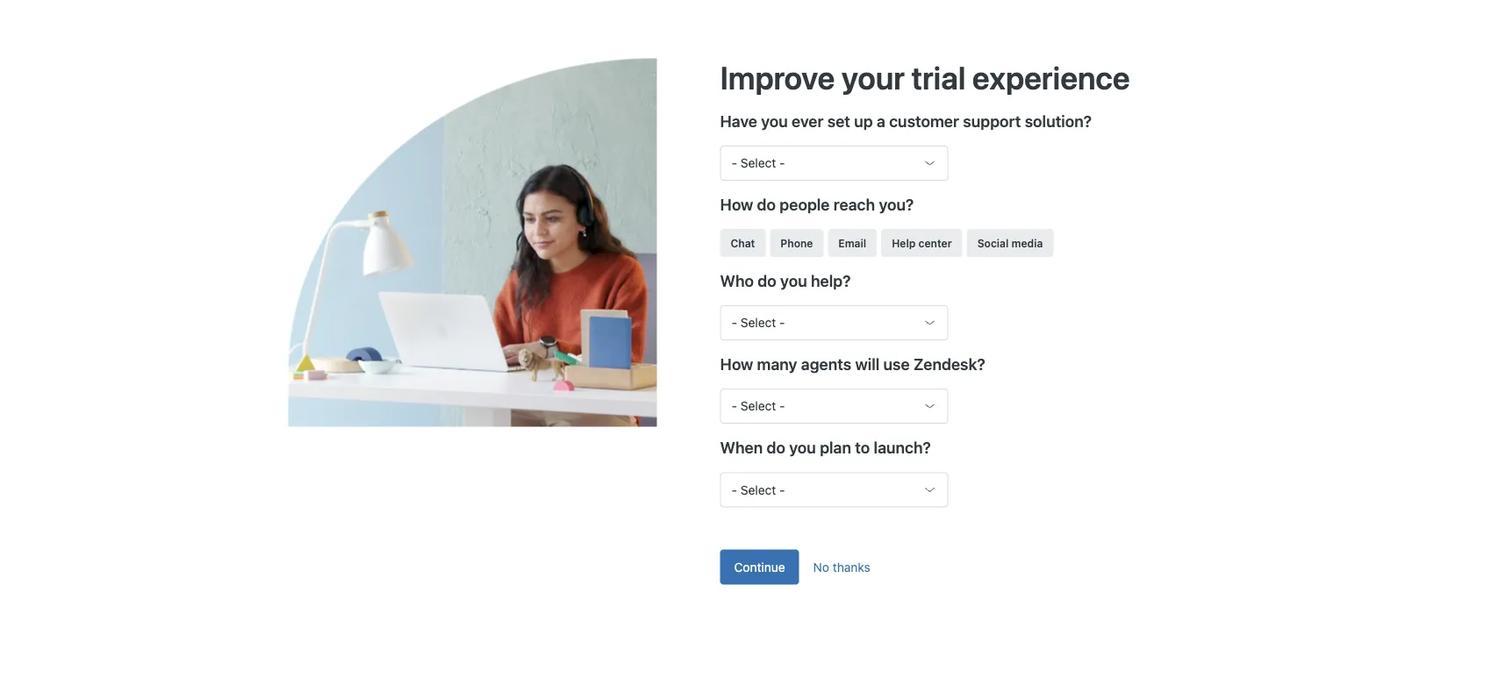 Task type: locate. For each thing, give the bounding box(es) containing it.
0 vertical spatial do
[[757, 195, 776, 214]]

help?
[[811, 272, 851, 291]]

select up the many
[[741, 316, 776, 330]]

- select - for fourth - select - popup button from the top of the page
[[732, 483, 785, 497]]

customer
[[890, 112, 960, 131]]

1 vertical spatial you
[[781, 272, 807, 291]]

select down when
[[741, 483, 776, 497]]

do right who
[[758, 272, 777, 291]]

2 - select - button from the top
[[720, 306, 949, 341]]

how left the many
[[720, 355, 754, 374]]

continue
[[734, 560, 785, 574]]

4 select from the top
[[741, 483, 776, 497]]

- select -
[[732, 156, 785, 170], [732, 316, 785, 330], [732, 399, 785, 414], [732, 483, 785, 497]]

no thanks button
[[800, 550, 885, 585]]

0 vertical spatial you
[[761, 112, 788, 131]]

select down have
[[741, 156, 776, 170]]

plan
[[820, 439, 852, 458]]

select for 2nd - select - popup button
[[741, 316, 776, 330]]

3 - select - from the top
[[732, 399, 785, 414]]

- select - down when
[[732, 483, 785, 497]]

set
[[828, 112, 851, 131]]

- select - down have
[[732, 156, 785, 170]]

zendesk?
[[914, 355, 986, 374]]

ever
[[792, 112, 824, 131]]

chat button
[[720, 229, 766, 257]]

when do you plan to launch?
[[720, 439, 931, 458]]

- down who do you help?
[[780, 316, 785, 330]]

email button
[[828, 229, 877, 257]]

many
[[757, 355, 798, 374]]

you
[[761, 112, 788, 131], [781, 272, 807, 291], [790, 439, 816, 458]]

you left help?
[[781, 272, 807, 291]]

- select - button down plan
[[720, 473, 949, 508]]

2 select from the top
[[741, 316, 776, 330]]

2 vertical spatial do
[[767, 439, 786, 458]]

your
[[842, 59, 905, 96]]

do left people
[[757, 195, 776, 214]]

do for when
[[767, 439, 786, 458]]

social
[[978, 237, 1009, 249]]

- select - up the many
[[732, 316, 785, 330]]

- select - for third - select - popup button
[[732, 399, 785, 414]]

you left ever
[[761, 112, 788, 131]]

1 - select - from the top
[[732, 156, 785, 170]]

- select - button up plan
[[720, 389, 949, 424]]

you left plan
[[790, 439, 816, 458]]

you for who
[[781, 272, 807, 291]]

how do people reach you?
[[720, 195, 914, 214]]

-
[[732, 156, 737, 170], [780, 156, 785, 170], [732, 316, 737, 330], [780, 316, 785, 330], [732, 399, 737, 414], [780, 399, 785, 414], [732, 483, 737, 497], [780, 483, 785, 497]]

1 vertical spatial how
[[720, 355, 754, 374]]

do
[[757, 195, 776, 214], [758, 272, 777, 291], [767, 439, 786, 458]]

will
[[856, 355, 880, 374]]

chat
[[731, 237, 755, 249]]

1 - select - button from the top
[[720, 146, 949, 181]]

how many agents will use zendesk?
[[720, 355, 986, 374]]

4 - select - button from the top
[[720, 473, 949, 508]]

3 select from the top
[[741, 399, 776, 414]]

- select - up when
[[732, 399, 785, 414]]

select for third - select - popup button
[[741, 399, 776, 414]]

2 vertical spatial you
[[790, 439, 816, 458]]

phone button
[[770, 229, 824, 257]]

how for how do people reach you?
[[720, 195, 754, 214]]

how up chat button
[[720, 195, 754, 214]]

select
[[741, 156, 776, 170], [741, 316, 776, 330], [741, 399, 776, 414], [741, 483, 776, 497]]

4 - select - from the top
[[732, 483, 785, 497]]

help center button
[[882, 229, 963, 257]]

1 vertical spatial do
[[758, 272, 777, 291]]

2 - select - from the top
[[732, 316, 785, 330]]

2 how from the top
[[720, 355, 754, 374]]

- select - button
[[720, 146, 949, 181], [720, 306, 949, 341], [720, 389, 949, 424], [720, 473, 949, 508]]

1 select from the top
[[741, 156, 776, 170]]

- select - button down the set
[[720, 146, 949, 181]]

0 vertical spatial how
[[720, 195, 754, 214]]

how
[[720, 195, 754, 214], [720, 355, 754, 374]]

thanks
[[833, 560, 871, 574]]

media
[[1012, 237, 1043, 249]]

people
[[780, 195, 830, 214]]

1 how from the top
[[720, 195, 754, 214]]

do right when
[[767, 439, 786, 458]]

3 - select - button from the top
[[720, 389, 949, 424]]

improve your trial experience
[[720, 59, 1131, 96]]

help center
[[892, 237, 952, 249]]

select up when
[[741, 399, 776, 414]]

- up people
[[780, 156, 785, 170]]

improve
[[720, 59, 835, 96]]

- select - button down help?
[[720, 306, 949, 341]]

continue button
[[720, 550, 800, 585]]



Task type: describe. For each thing, give the bounding box(es) containing it.
have
[[720, 112, 758, 131]]

select for 4th - select - popup button from the bottom of the page
[[741, 156, 776, 170]]

no
[[814, 560, 830, 574]]

- up when
[[732, 399, 737, 414]]

who do you help?
[[720, 272, 851, 291]]

have you ever set up a customer support solution?
[[720, 112, 1092, 131]]

- down when
[[732, 483, 737, 497]]

to
[[855, 439, 870, 458]]

- down who
[[732, 316, 737, 330]]

- down have
[[732, 156, 737, 170]]

launch?
[[874, 439, 931, 458]]

you?
[[879, 195, 914, 214]]

use
[[884, 355, 910, 374]]

no thanks
[[814, 560, 871, 574]]

a
[[877, 112, 886, 131]]

- select - for 4th - select - popup button from the bottom of the page
[[732, 156, 785, 170]]

when
[[720, 439, 763, 458]]

customer service agent wearing a headset and sitting at a desk as balloons float through the air in celebration. image
[[288, 59, 720, 427]]

social media
[[978, 237, 1043, 249]]

select for fourth - select - popup button from the top of the page
[[741, 483, 776, 497]]

experience
[[973, 59, 1131, 96]]

solution?
[[1025, 112, 1092, 131]]

who
[[720, 272, 754, 291]]

reach
[[834, 195, 875, 214]]

support
[[963, 112, 1021, 131]]

up
[[854, 112, 873, 131]]

- down when do you plan to launch?
[[780, 483, 785, 497]]

center
[[919, 237, 952, 249]]

do for how
[[757, 195, 776, 214]]

- select - for 2nd - select - popup button
[[732, 316, 785, 330]]

phone
[[781, 237, 813, 249]]

do for who
[[758, 272, 777, 291]]

you for when
[[790, 439, 816, 458]]

- down the many
[[780, 399, 785, 414]]

how for how many agents will use zendesk?
[[720, 355, 754, 374]]

email
[[839, 237, 867, 249]]

help
[[892, 237, 916, 249]]

agents
[[801, 355, 852, 374]]

trial
[[912, 59, 966, 96]]

social media button
[[967, 229, 1054, 257]]



Task type: vqa. For each thing, say whether or not it's contained in the screenshot.
agents on the right of the page
yes



